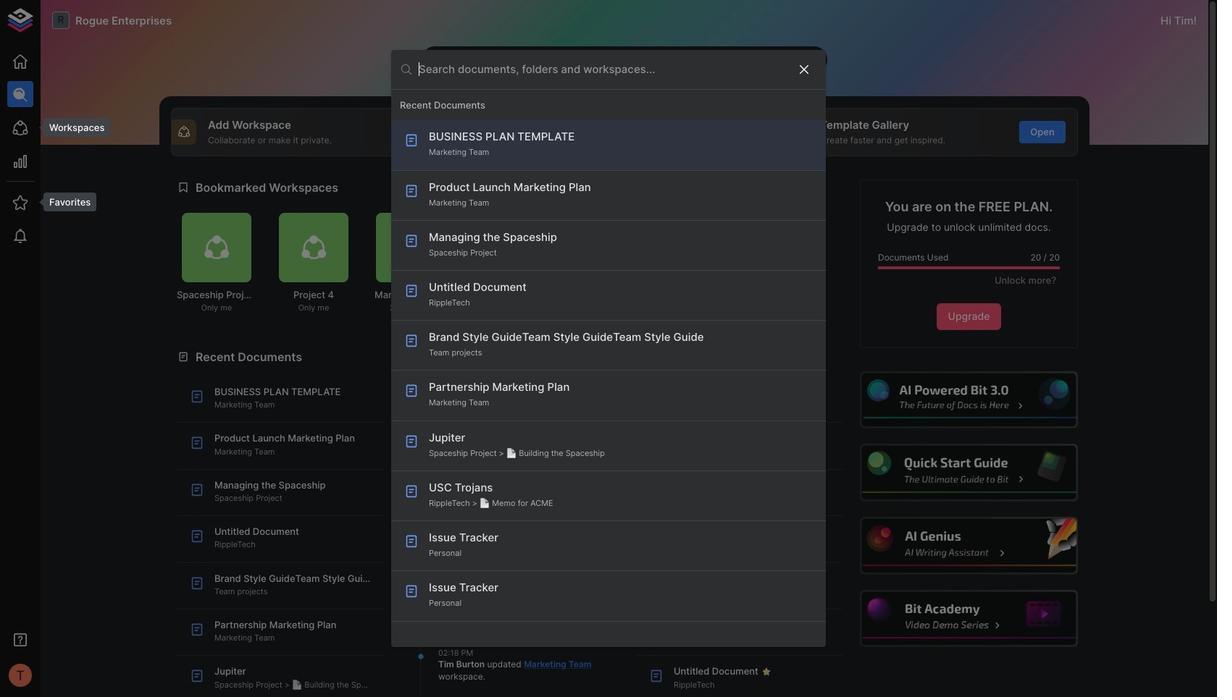 Task type: locate. For each thing, give the bounding box(es) containing it.
1 vertical spatial tooltip
[[33, 193, 97, 212]]

dialog
[[391, 50, 826, 648]]

0 vertical spatial tooltip
[[33, 118, 110, 137]]

help image
[[860, 372, 1078, 429], [860, 445, 1078, 502], [860, 518, 1078, 575], [860, 591, 1078, 648]]

2 tooltip from the top
[[33, 193, 97, 212]]

1 tooltip from the top
[[33, 118, 110, 137]]

tooltip
[[33, 118, 110, 137], [33, 193, 97, 212]]



Task type: vqa. For each thing, say whether or not it's contained in the screenshot.
fourth "HELP" Image from the top of the page
yes



Task type: describe. For each thing, give the bounding box(es) containing it.
1 help image from the top
[[860, 372, 1078, 429]]

Search documents, folders and workspaces... text field
[[419, 58, 786, 80]]

2 help image from the top
[[860, 445, 1078, 502]]

3 help image from the top
[[860, 518, 1078, 575]]

4 help image from the top
[[860, 591, 1078, 648]]



